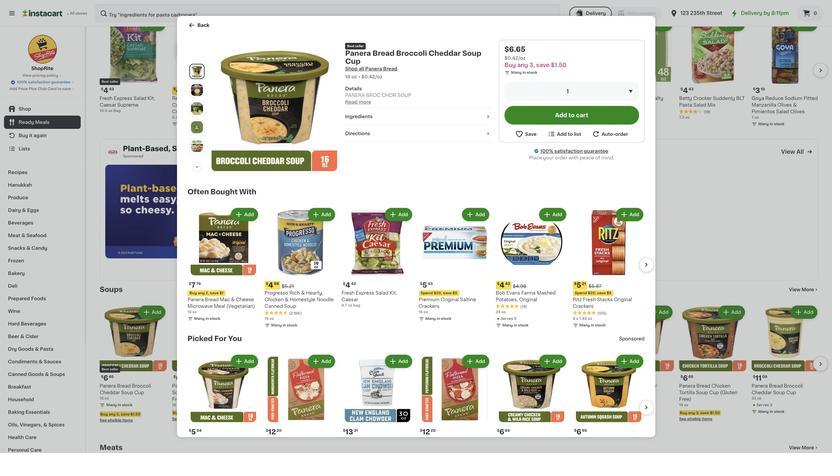 Task type: vqa. For each thing, say whether or not it's contained in the screenshot.
Pillsbury Flaky Layers, Original Biscuit Dough '$ 4 69'
no



Task type: describe. For each thing, give the bounding box(es) containing it.
items for panera bread baked potato soup cup (gluten free)
[[557, 411, 568, 414]]

bread inside $ 6 panera bread chicken noodle soup cup
[[262, 384, 276, 388]]

oz inside best seller panera bread broccoli cheddar soup cup shop all panera bread 16 oz • $0.42/oz
[[352, 74, 357, 79]]

slaw inside bowl & basket specialty sweet cole slaw
[[635, 103, 646, 107]]

many down pimientos on the right of page
[[759, 122, 769, 126]]

free) inside panera bread creamy chicken & wild rice soup cup (gluten free) 16 oz
[[347, 397, 359, 402]]

1 vertical spatial olives
[[791, 109, 805, 114]]

order inside 'button'
[[615, 132, 628, 136]]

many down 19 oz
[[271, 324, 282, 327]]

$1.50 for panera bread autumn squash soup cup (gluten free)
[[203, 411, 213, 415]]

chdr
[[382, 93, 396, 98]]

salad inside ready pac bistro chicken caesar salad bowl with creamy caesar dressing 6.25 oz
[[190, 103, 203, 107]]

cup inside $ 6 panera bread creamy tomato soup cup (gluten free) 16 oz
[[422, 390, 431, 395]]

$4.98 original price: $5.21 element
[[265, 281, 336, 290]]

see for panera bread chicken tortilla soup cup (gluten free)
[[679, 417, 687, 421]]

1 vertical spatial beverages
[[21, 322, 46, 326]]

$ inside the $ 5 43
[[420, 282, 423, 286]]

new
[[494, 384, 505, 388]]

personal care
[[8, 448, 42, 453]]

chicken inside $ 6 panera bread chicken noodle soup cup
[[277, 384, 296, 388]]

premium
[[419, 297, 440, 302]]

many in stock down $ 6 panera bread chicken noodle soup cup
[[251, 403, 277, 407]]

$6.65 $0.42/oz buy any 3, save $1.50
[[505, 46, 567, 68]]

caesar inside the fresh express caesar 10.4 oz bag
[[278, 96, 295, 101]]

american
[[290, 229, 312, 234]]

0 horizontal spatial all
[[70, 12, 75, 15]]

4 up bob
[[500, 282, 505, 289]]

cheesy.
[[183, 145, 214, 152]]

cup inside panera bread baked potato soup cup (gluten free) 16 oz
[[548, 390, 557, 395]]

clam
[[462, 390, 474, 395]]

6 inside $ 6 panera bread chicken noodle soup cup
[[248, 375, 253, 382]]

caesar inside $ 3 bowl & basket chopped caesar salad kit 9.4 oz
[[317, 103, 334, 107]]

oz inside premium original saltine crackers 16 oz
[[424, 310, 428, 314]]

soup inside $ 6 panera bread autumn squash soup cup (gluten free) 16 oz
[[191, 390, 203, 395]]

panera inside panera bread new england clam chowder soup cup (gluten free) 16 fl oz
[[462, 384, 478, 388]]

potatoes,
[[496, 297, 518, 302]]

65 for panera bread new england clam chowder soup cup (gluten free)
[[471, 375, 476, 379]]

original inside premium original saltine crackers 16 oz
[[441, 297, 459, 302]]

noodle inside $ 6 panera bread chicken noodle soup cup
[[245, 390, 262, 395]]

see for panera bread lobster bisque soup cup
[[607, 419, 614, 422]]

recipes
[[8, 170, 27, 175]]

basket for bowl & basket specialty cole slaw
[[552, 96, 568, 101]]

cart
[[576, 113, 589, 118]]

chicken inside panera bread creamy chicken & wild rice soup cup (gluten free) 16 oz
[[317, 390, 336, 395]]

baking
[[8, 410, 24, 415]]

in down pimientos on the right of page
[[770, 122, 773, 126]]

cole inside bowl & basket specialty cole slaw
[[535, 103, 545, 107]]

$ 3 10
[[753, 87, 765, 94]]

in down "microwave" on the left bottom of page
[[206, 317, 209, 321]]

bread inside panera bread creamy chicken & wild rice soup cup (gluten free) 16 oz
[[334, 384, 348, 388]]

ready pac bistro chicken caesar salad bowl with creamy caesar dressing 6.25 oz
[[172, 96, 232, 119]]

many in stock down panera bread broccoli cheddar soup cup 32 oz ● serves 3
[[759, 410, 785, 414]]

add price plus club card to save link
[[10, 86, 75, 92]]

$0.42/oz inside $6.65 $0.42/oz buy any 3, save $1.50
[[505, 56, 526, 60]]

meat
[[8, 233, 20, 238]]

bread inside panera bread baked potato soup cup (gluten free) 16 oz
[[552, 384, 566, 388]]

many down $ 6 panera bread chicken noodle soup cup
[[251, 403, 262, 407]]

bowl inside $ 3 bowl & basket chopped caesar salad kit 9.4 oz
[[317, 96, 328, 101]]

add to list button
[[548, 130, 581, 138]]

basket for bowl & basket specialty potato salad
[[480, 96, 496, 101]]

with inside ready pac bistro chicken caesar salad bowl with creamy caesar dressing 6.25 oz
[[217, 103, 226, 107]]

in down $ 6 panera bread creamy tomato soup cup (gluten free) 16 oz
[[408, 410, 411, 414]]

$ 5 21
[[574, 282, 586, 289]]

$0.42/oz inside best seller panera bread broccoli cheddar soup cup shop all panera bread 16 oz • $0.42/oz
[[362, 74, 383, 79]]

homestyle
[[290, 297, 316, 302]]

any for panera bread broccoli cheddar soup cup
[[109, 413, 116, 416]]

many down tomato
[[396, 410, 407, 414]]

many down 6.25
[[179, 122, 189, 126]]

43 for spend $20, save $5
[[428, 282, 433, 286]]

10.4
[[245, 102, 252, 106]]

cheddar for $ 6 kraft cheddar style not cheese plant based slices
[[345, 229, 365, 234]]

many in stock down "24 oz ● serves 5"
[[503, 324, 529, 327]]

(vegetarian)
[[226, 304, 255, 309]]

canned goods & soups
[[8, 372, 65, 377]]

oz inside "24 oz ● serves 5"
[[502, 310, 506, 314]]

cup inside panera bread creamy chicken & wild rice soup cup (gluten free) 16 oz
[[317, 397, 327, 402]]

(gluten inside panera bread chicken tortilla soup cup (gluten free) 16 oz
[[720, 390, 738, 395]]

so
[[172, 145, 182, 152]]

9.4
[[317, 109, 323, 113]]

chicken inside ready pac bistro chicken caesar salad bowl with creamy caesar dressing 6.25 oz
[[213, 96, 232, 101]]

often bought with
[[188, 188, 256, 195]]

stock down $6.65 $0.42/oz buy any 3, save $1.50
[[527, 71, 538, 74]]

43 for fresh express salad kit, caesar supreme
[[109, 87, 114, 91]]

dry
[[8, 347, 17, 352]]

see for panera bread baked potato soup cup (gluten free)
[[535, 411, 542, 414]]

& inside bowl & basket specialty potato salad
[[475, 96, 478, 101]]

many in stock down pimientos on the right of page
[[759, 122, 785, 126]]

stock down (2.16k)
[[287, 324, 298, 327]]

mac
[[220, 297, 230, 302]]

many in stock down premium original saltine crackers 16 oz
[[425, 317, 452, 321]]

details panera broc chdr soup read more
[[345, 86, 411, 104]]

details
[[345, 86, 362, 91]]

bakery
[[8, 271, 25, 276]]

1 20 from the left
[[277, 429, 282, 433]]

$4.43 original price: $4.98 element for ready pac bistro chicken caesar salad bowl with creamy caesar dressing
[[172, 86, 239, 95]]

dairy
[[8, 208, 21, 213]]

x
[[576, 317, 579, 321]]

(gluten inside panera bread baked potato soup cup (gluten free) 16 oz
[[559, 390, 576, 395]]

delivery for delivery
[[586, 11, 606, 16]]

broccoli inside best seller panera bread broccoli cheddar soup cup shop all panera bread 16 oz • $0.42/oz
[[396, 50, 427, 57]]

any for panera bread lobster bisque soup cup
[[616, 413, 623, 416]]

add to list
[[557, 132, 581, 136]]

view for soups link
[[789, 287, 801, 292]]

with
[[239, 188, 256, 195]]

dressing
[[209, 109, 230, 114]]

baking essentials
[[8, 410, 50, 415]]

fresh express caesar 10.4 oz bag
[[245, 96, 295, 106]]

view more for meats
[[789, 446, 814, 450]]

crackers inside ritz fresh stacks original crackers
[[573, 304, 594, 309]]

65 for panera bread baked potato soup cup (gluten free)
[[544, 375, 549, 379]]

cup inside $ 6 panera bread chicken noodle soup cup
[[276, 390, 286, 395]]

cup inside panera bread chicken tortilla soup cup (gluten free) 16 oz
[[710, 390, 719, 395]]

1 horizontal spatial soups
[[100, 286, 123, 293]]

4 up ready
[[176, 87, 181, 94]]

4 up the 9.7
[[346, 282, 350, 289]]

save inside $6.65 $0.42/oz buy any 3, save $1.50
[[536, 62, 550, 68]]

(19) for original
[[521, 305, 527, 309]]

noodle inside progresso rich & hearty, chicken & homestyle noodle canned soup
[[317, 297, 334, 302]]

items for panera bread creamy tomato soup cup (gluten free)
[[412, 425, 423, 429]]

instacart logo image
[[23, 9, 62, 17]]

16 inside $ 6 panera bread creamy tomato soup cup (gluten free) 16 oz
[[390, 403, 394, 407]]

buy any 3, save $1.50 see eligible items for panera bread chicken tortilla soup cup (gluten free)
[[679, 411, 720, 421]]

fl
[[467, 403, 470, 407]]

10
[[761, 87, 765, 91]]

more for meats
[[802, 446, 814, 450]]

plant inside $ 6 kraft cheddar style not cheese plant based slices
[[361, 236, 373, 241]]

buy any 3, save $1.50 see eligible items for panera bread broccoli cheddar soup cup
[[100, 413, 141, 422]]

many in stock down panera bread broccoli cheddar soup cup 16 oz
[[106, 403, 133, 407]]

3, for panera bread autumn squash soup cup (gluten free)
[[189, 411, 192, 415]]

3 inside 3 bowl & basket raw salad fixins'
[[393, 87, 398, 94]]

$ inside $ 11 09
[[753, 375, 756, 379]]

3 inside $ 3 bowl & basket chopped caesar salad kit 9.4 oz
[[321, 87, 325, 94]]

details button
[[345, 85, 491, 92]]

bisque
[[607, 390, 623, 395]]

club
[[38, 87, 47, 91]]

lists
[[19, 147, 30, 151]]

43 for fresh express caesar
[[254, 87, 259, 91]]

3, for panera bread chicken noodle soup cup
[[261, 413, 265, 416]]

panera bread creamy chicken & wild rice soup cup (gluten free) 16 oz
[[317, 384, 377, 407]]

many down panera bread broccoli cheddar soup cup 16 oz
[[106, 403, 117, 407]]

many in stock down 1.48
[[580, 324, 606, 327]]

breakfast
[[8, 385, 31, 389]]

5 for $ 5 21
[[577, 282, 581, 289]]

stock down panera bread broccoli cheddar soup cup 16 oz
[[122, 403, 133, 407]]

$ 13 31
[[343, 429, 358, 436]]

bag
[[113, 109, 121, 113]]

salad inside 3 bowl & basket raw salad fixins'
[[435, 96, 448, 101]]

$ inside the $ 5 21
[[574, 282, 577, 286]]

oz inside panera bread new england clam chowder soup cup (gluten free) 16 fl oz
[[470, 403, 475, 407]]

stock down bob evans farms mashed potatoes, original
[[518, 324, 529, 327]]

(gluten inside $ 6 panera bread creamy tomato soup cup (gluten free) 16 oz
[[432, 390, 450, 395]]

auto-order button
[[592, 130, 628, 138]]

oz inside fresh express salad kit, caesar 9.7 oz bag
[[348, 304, 352, 307]]

view more link for meats
[[789, 445, 819, 451]]

enlarge prepared soups & salads panera bread broccoli cheddar soup cup angle_top (opens in a new tab) image
[[191, 140, 203, 152]]

spo inside plant-based, so cheesy. spo nsored
[[123, 155, 130, 158]]

to inside add price plus club card to save link
[[58, 87, 61, 91]]

ready
[[172, 96, 187, 101]]

$1.50 inside $6.65 $0.42/oz buy any 3, save $1.50
[[551, 62, 567, 68]]

cup inside panera bread lobster bisque soup cup 16 oz
[[638, 390, 647, 395]]

1 horizontal spatial satisfaction
[[555, 149, 583, 154]]

100% satisfaction guarantee inside button
[[17, 80, 70, 84]]

guarantee inside 100% satisfaction guarantee link
[[584, 149, 609, 154]]

basket inside $ 3 bowl & basket chopped caesar salad kit 9.4 oz
[[335, 96, 351, 101]]

all stores link
[[23, 4, 88, 23]]

any for panera bread baked potato soup cup (gluten free)
[[543, 405, 550, 408]]

cup inside panera bread broccoli cheddar soup cup 32 oz ● serves 3
[[787, 390, 796, 395]]

suddenly
[[713, 96, 735, 101]]

buy any 3, save $1.50 see eligible items for panera bread creamy tomato soup cup (gluten free)
[[390, 419, 430, 429]]

lists link
[[4, 142, 81, 156]]

$ 7 76
[[189, 282, 201, 289]]

progresso
[[265, 291, 288, 295]]

delivery button
[[569, 7, 612, 20]]

kraft inside 'kraft american style not cheese plant based slices'
[[277, 229, 289, 234]]

mind.
[[602, 156, 615, 160]]

see for panera bread autumn squash soup cup (gluten free)
[[172, 417, 179, 421]]

many down $6.65
[[511, 71, 522, 74]]

many in stock down "microwave" on the left bottom of page
[[194, 317, 220, 321]]

product group containing 7
[[188, 207, 259, 323]]

based inside 'kraft american style not cheese plant based slices'
[[277, 243, 292, 247]]

$ 4 98
[[266, 282, 279, 289]]

$ inside the $ 13 31
[[343, 429, 346, 433]]

ingredients
[[345, 114, 373, 119]]

to for add to list
[[568, 132, 573, 136]]

$ 4 43 for betty crocker suddenly blt pasta salad mix
[[681, 87, 694, 94]]

stock down $ 6 panera bread creamy tomato soup cup (gluten free) 16 oz
[[412, 410, 422, 414]]

many in stock down $6.65 $0.42/oz buy any 3, save $1.50
[[511, 71, 538, 74]]

1 horizontal spatial all
[[797, 149, 804, 155]]

any inside the product group
[[198, 291, 205, 295]]

panera inside panera bread creamy chicken & wild rice soup cup (gluten free) 16 oz
[[317, 384, 333, 388]]

123
[[681, 11, 689, 16]]

many down bisque
[[614, 403, 624, 407]]

soup inside panera bread chicken tortilla soup cup (gluten free) 16 oz
[[696, 390, 708, 395]]

meat & seafood
[[8, 233, 47, 238]]

$20, for premium original saltine crackers
[[434, 291, 442, 295]]

$1.50 for panera bread lobster bisque soup cup
[[638, 413, 648, 416]]

16 inside panera bread chicken tortilla soup cup (gluten free) 16 oz
[[679, 403, 684, 407]]

picked for you
[[188, 335, 242, 342]]

for
[[215, 335, 227, 342]]

buy any 3, save $1.50 see eligible items for panera bread baked potato soup cup (gluten free)
[[535, 405, 575, 414]]

$ inside $ 3 10
[[753, 87, 756, 91]]

$20, for ritz fresh stacks original crackers
[[588, 291, 596, 295]]

style inside $ 6 kraft cheddar style not cheese plant based slices
[[366, 229, 378, 234]]

it
[[29, 133, 32, 138]]

baking essentials link
[[4, 406, 81, 419]]

service type group
[[569, 7, 662, 20]]

in down bowl & basket specialty potato salad
[[480, 116, 484, 119]]

free) inside panera bread baked potato soup cup (gluten free) 16 oz
[[577, 390, 589, 395]]

$1
[[220, 291, 224, 295]]

16 inside panera bread creamy chicken & wild rice soup cup (gluten free) 16 oz
[[317, 403, 321, 407]]

in down premium original saltine crackers 16 oz
[[437, 317, 440, 321]]

43 up ready
[[182, 87, 187, 91]]

1 horizontal spatial with
[[569, 156, 579, 160]]

add to cart button
[[505, 106, 639, 125]]

buy any 3, save $1.50 see eligible items for panera bread lobster bisque soup cup
[[607, 413, 648, 422]]

dairy & eggs
[[8, 208, 39, 213]]

buy any 3, save $1.50 see eligible items for panera bread autumn squash soup cup (gluten free)
[[172, 411, 213, 421]]

3, for panera bread chicken tortilla soup cup (gluten free)
[[696, 411, 700, 415]]

9.7
[[342, 304, 347, 307]]

enlarge prepared soups & salads panera bread broccoli cheddar soup cup angle_left (opens in a new tab) image
[[191, 84, 203, 96]]

best inside best seller panera bread broccoli cheddar soup cup shop all panera bread 16 oz • $0.42/oz
[[347, 45, 355, 48]]

soup inside $ 6 panera bread creamy tomato soup cup (gluten free) 16 oz
[[408, 390, 420, 395]]

76
[[196, 282, 201, 286]]

eligible for panera bread chicken tortilla soup cup (gluten free)
[[688, 417, 701, 421]]

4 up betty on the right top of the page
[[683, 87, 688, 94]]

in down 8 x 1.48 oz
[[591, 324, 594, 327]]

add inside button
[[555, 113, 567, 118]]

baked
[[567, 384, 581, 388]]

eligible for panera bread baked potato soup cup (gluten free)
[[543, 411, 556, 414]]

stock down bowl & basket specialty potato salad
[[484, 116, 495, 119]]

spend $32, save $5 see eligible items for kraft american style not cheese plant based slices
[[277, 263, 315, 273]]

in down "24 oz ● serves 5"
[[514, 324, 517, 327]]

stock down panera bread lobster bisque soup cup 16 oz
[[629, 403, 640, 407]]

1 $ 12 20 from the left
[[266, 429, 282, 436]]

view for meats link
[[789, 446, 801, 450]]

england
[[506, 384, 525, 388]]

stock down meal
[[210, 317, 220, 321]]

many down premium
[[425, 317, 436, 321]]

1 vertical spatial pasta
[[40, 347, 53, 352]]

your
[[543, 156, 554, 160]]

broc
[[366, 93, 381, 98]]

43 up evans
[[505, 282, 510, 286]]

ingredients button
[[345, 113, 491, 120]]

kraft image
[[105, 144, 120, 159]]

broccoli for panera bread broccoli cheddar soup cup 16 oz
[[132, 384, 151, 388]]

stock down the enlarge prepared soups & salads panera bread broccoli cheddar soup cup angle_right (opens in a new tab) icon
[[195, 122, 205, 126]]

3, for panera bread baked potato soup cup (gluten free)
[[551, 405, 555, 408]]

specialty for bowl & basket specialty potato salad
[[497, 96, 519, 101]]

specialty for bowl & basket specialty cole slaw
[[569, 96, 591, 101]]

in down panera bread lobster bisque soup cup 16 oz
[[625, 403, 628, 407]]

view pricing policy link
[[23, 73, 62, 78]]

$6.65
[[505, 46, 526, 53]]

serves inside "24 oz ● serves 5"
[[501, 317, 513, 321]]

(4)
[[357, 250, 362, 254]]

3, for panera bread lobster bisque soup cup
[[624, 413, 627, 416]]

in down progresso rich & hearty, chicken & homestyle noodle canned soup
[[283, 324, 286, 327]]

$ 4 43 up bob
[[497, 282, 510, 289]]

4 up 10.4
[[248, 87, 253, 94]]

based inside $ 6 kraft cheddar style not cheese plant based slices
[[332, 243, 347, 247]]

bread inside $ 6 panera bread creamy tomato soup cup (gluten free) 16 oz
[[407, 384, 421, 388]]

many in stock down tomato
[[396, 410, 422, 414]]

kraft inside $ 6 kraft cheddar style not cheese plant based slices
[[332, 229, 344, 234]]

buy for panera bread lobster bisque soup cup
[[608, 413, 615, 416]]

stock down 'goya reduce sodium pitted manzanilla olives & pimientos salad olives 7 oz'
[[774, 122, 785, 126]]

& inside panera bread mac & cheese microwave meal (vegetarian) 16 oz
[[231, 297, 235, 302]]

see for panera bread creamy tomato soup cup (gluten free)
[[390, 425, 397, 429]]

4 up 10.5 on the top of the page
[[103, 87, 108, 94]]

kraft american style not cheese plant based slices
[[277, 229, 326, 247]]

bistro
[[198, 96, 212, 101]]

shop inside best seller panera bread broccoli cheddar soup cup shop all panera bread 16 oz • $0.42/oz
[[345, 66, 358, 71]]

bob evans farms mashed potatoes, original
[[496, 291, 556, 302]]

evans
[[507, 291, 520, 295]]

$ 6 panera bread creamy tomato soup cup (gluten free) 16 oz
[[390, 375, 450, 407]]

product group containing 3
[[752, 17, 819, 128]]

produce link
[[4, 191, 81, 204]]

deli
[[8, 284, 17, 288]]

kit, for fresh express salad kit, caesar supreme
[[148, 96, 155, 101]]

many in stock down bowl & basket specialty potato salad
[[469, 116, 495, 119]]

$4.98 for ready pac bistro chicken caesar salad bowl with creamy caesar dressing
[[189, 89, 203, 94]]

1 vertical spatial canned
[[8, 372, 27, 377]]

6.25
[[172, 116, 180, 119]]

panera bread mac & cheese microwave meal (vegetarian) 16 oz
[[188, 297, 255, 314]]

many down panera bread broccoli cheddar soup cup 32 oz ● serves 3
[[759, 410, 769, 414]]

see for panera bread chicken noodle soup cup
[[245, 419, 252, 422]]

many down bowl & basket specialty potato salad
[[469, 116, 479, 119]]

microwave
[[188, 304, 213, 309]]

goods for dry
[[18, 347, 34, 352]]

0 vertical spatial olives
[[778, 103, 792, 107]]

2 12 from the left
[[423, 429, 430, 436]]

4 left 98
[[268, 282, 273, 289]]

$ 4 43 up ready
[[173, 87, 187, 94]]

raw
[[424, 96, 434, 101]]

many in stock down panera bread lobster bisque soup cup 16 oz
[[614, 403, 640, 407]]

cheddar inside best seller panera bread broccoli cheddar soup cup shop all panera bread 16 oz • $0.42/oz
[[429, 50, 461, 57]]

65 for panera bread broccoli cheddar soup cup
[[109, 375, 114, 379]]

43 for fresh express salad kit, caesar
[[351, 282, 356, 286]]

2 $ 12 20 from the left
[[420, 429, 436, 436]]

oils, vinegars, & spices link
[[4, 419, 81, 431]]

canned goods & soups link
[[4, 368, 81, 381]]

● inside "24 oz ● serves 5"
[[497, 317, 499, 321]]

stock down panera bread broccoli cheddar soup cup 32 oz ● serves 3
[[774, 410, 785, 414]]

0 horizontal spatial 7
[[191, 282, 196, 289]]

in down panera bread broccoli cheddar soup cup 32 oz ● serves 3
[[770, 410, 773, 414]]

$5.21
[[282, 284, 294, 289]]

health care link
[[4, 431, 81, 444]]

free) inside panera bread chicken tortilla soup cup (gluten free) 16 oz
[[679, 397, 692, 402]]

wine
[[8, 309, 20, 314]]

3 inside panera bread broccoli cheddar soup cup 32 oz ● serves 3
[[770, 403, 773, 407]]

item carousel region containing 7
[[178, 204, 654, 332]]

$ inside $ 5 54
[[189, 429, 191, 433]]

3, for panera bread broccoli cheddar soup cup
[[116, 413, 120, 416]]

$8.87 element for slaw
[[535, 86, 602, 95]]

1 field
[[505, 82, 639, 101]]

many down "24 oz ● serves 5"
[[503, 324, 513, 327]]



Task type: locate. For each thing, give the bounding box(es) containing it.
1 vertical spatial soups
[[50, 372, 65, 377]]

enlarge prepared soups & salads panera bread broccoli cheddar soup cup angle_right (opens in a new tab) image
[[191, 103, 203, 115]]

1 slaw from the left
[[547, 103, 557, 107]]

2 $32, from the left
[[346, 263, 354, 267]]

crackers inside premium original saltine crackers 16 oz
[[419, 304, 440, 309]]

None search field
[[95, 4, 561, 23]]

(gluten
[[215, 390, 232, 395], [559, 390, 576, 395], [720, 390, 738, 395], [432, 390, 450, 395], [328, 397, 345, 402], [462, 397, 479, 402]]

2 basket from the left
[[480, 96, 496, 101]]

1 vertical spatial with
[[569, 156, 579, 160]]

plant inside 'kraft american style not cheese plant based slices'
[[306, 236, 318, 241]]

&
[[330, 96, 333, 101], [475, 96, 478, 101], [547, 96, 551, 101], [402, 96, 406, 101], [620, 96, 623, 101], [793, 103, 797, 107], [22, 208, 26, 213], [21, 233, 25, 238], [26, 246, 30, 251], [301, 291, 305, 295], [231, 297, 235, 302], [285, 297, 289, 302], [20, 334, 24, 339], [35, 347, 39, 352], [39, 360, 43, 364], [45, 372, 49, 377], [337, 390, 341, 395], [43, 423, 47, 427]]

$ 6 65 for panera bread creamy chicken & wild rice soup cup (gluten free)
[[318, 375, 331, 382]]

canned up breakfast
[[8, 372, 27, 377]]

auto-
[[602, 132, 615, 136]]

slaw
[[547, 103, 557, 107], [635, 103, 646, 107]]

slaw right the sweet
[[635, 103, 646, 107]]

kit, for fresh express salad kit, caesar
[[390, 291, 397, 295]]

1 specialty from the left
[[497, 96, 519, 101]]

salad inside fresh express salad kit, caesar supreme 10.5 oz bag
[[134, 96, 146, 101]]

0 horizontal spatial guarantee
[[51, 80, 70, 84]]

save button
[[516, 130, 537, 138]]

0 vertical spatial beverages
[[8, 221, 33, 225]]

cheese for kraft american style not cheese plant based slices
[[287, 236, 305, 241]]

2 slaw from the left
[[635, 103, 646, 107]]

1 horizontal spatial 20
[[431, 429, 436, 433]]

$8.87 element for cole
[[607, 86, 674, 95]]

ritz
[[573, 297, 582, 302]]

best for 4
[[102, 80, 109, 83]]

bag right the 9.7
[[353, 304, 360, 307]]

2 plant from the left
[[361, 236, 373, 241]]

1 horizontal spatial bag
[[353, 304, 360, 307]]

panera bread chicken tortilla soup cup (gluten free) 16 oz
[[679, 384, 738, 407]]

2 original from the left
[[519, 297, 537, 302]]

in down $6.65 $0.42/oz buy any 3, save $1.50
[[523, 71, 526, 74]]

satisfaction down pricing
[[28, 80, 50, 84]]

spend $20, save $5 for ritz fresh stacks original crackers
[[575, 291, 612, 295]]

$ 6 65 for kraft american style not cheese plant based slices
[[279, 220, 292, 227]]

(19) for salad
[[704, 110, 711, 114]]

7 left 76
[[191, 282, 196, 289]]

1 horizontal spatial creamy
[[349, 384, 368, 388]]

0 horizontal spatial nsored
[[130, 155, 143, 158]]

panera bread lobster bisque soup cup 16 oz
[[607, 384, 657, 400]]

0 vertical spatial best
[[347, 45, 355, 48]]

fresh up 10.5 on the top of the page
[[100, 96, 113, 101]]

$ 6 65 for panera bread lobster bisque soup cup
[[608, 375, 621, 382]]

$ 4 43 up betty on the right top of the page
[[681, 87, 694, 94]]

soup inside progresso rich & hearty, chicken & homestyle noodle canned soup
[[284, 304, 296, 309]]

$1.50 down $ 6 panera bread chicken noodle soup cup
[[275, 413, 285, 416]]

stock down (105)
[[595, 324, 606, 327]]

0 vertical spatial guarantee
[[51, 80, 70, 84]]

fresh express salad kit, caesar 9.7 oz bag
[[342, 291, 397, 307]]

0 horizontal spatial 100% satisfaction guarantee
[[17, 80, 70, 84]]

oz inside $ 6 panera bread creamy tomato soup cup (gluten free) 16 oz
[[395, 403, 399, 407]]

prepared foods
[[8, 296, 46, 301]]

seller for 4
[[110, 80, 118, 83]]

original inside bob evans farms mashed potatoes, original
[[519, 297, 537, 302]]

any
[[518, 62, 528, 68], [198, 291, 205, 295], [543, 405, 550, 408], [181, 411, 188, 415], [688, 411, 695, 415], [109, 413, 116, 416], [254, 413, 261, 416], [616, 413, 623, 416], [399, 419, 405, 423]]

spend $32, save $5 see eligible items up $4.98 original price: $5.21 element
[[277, 263, 315, 273]]

free) down the tortilla
[[679, 397, 692, 402]]

canned inside progresso rich & hearty, chicken & homestyle noodle canned soup
[[265, 304, 283, 309]]

bag
[[258, 102, 266, 106], [353, 304, 360, 307]]

2 vertical spatial best
[[102, 368, 109, 371]]

plant down american
[[306, 236, 318, 241]]

any down tomato
[[399, 419, 405, 423]]

oz inside fresh express salad kit, caesar supreme 10.5 oz bag
[[108, 109, 113, 113]]

0 horizontal spatial order
[[555, 156, 568, 160]]

style inside 'kraft american style not cheese plant based slices'
[[313, 229, 326, 234]]

0 vertical spatial view more
[[789, 287, 814, 292]]

$ 6 65 for panera bread chicken tortilla soup cup (gluten free)
[[681, 375, 694, 382]]

broccoli inside panera bread broccoli cheddar soup cup 16 oz
[[132, 384, 151, 388]]

cole inside bowl & basket specialty sweet cole slaw
[[623, 103, 634, 107]]

plant up (4)
[[361, 236, 373, 241]]

$ 6 panera bread chicken noodle soup cup
[[245, 375, 296, 395]]

any for panera bread autumn squash soup cup (gluten free)
[[181, 411, 188, 415]]

1
[[567, 89, 569, 94]]

free) down tomato
[[390, 397, 402, 402]]

(2.16k)
[[289, 312, 302, 315]]

1 horizontal spatial delivery
[[741, 11, 763, 16]]

8 for spend $20, save $5
[[573, 317, 576, 321]]

pasta inside betty crocker suddenly blt pasta salad mix
[[679, 103, 692, 107]]

shoprite
[[31, 66, 53, 71]]

0 horizontal spatial spend $20, save $5
[[421, 291, 458, 295]]

0 horizontal spatial shop
[[19, 107, 31, 111]]

fresh inside ritz fresh stacks original crackers
[[583, 297, 596, 302]]

cheddar inside panera bread broccoli cheddar soup cup 32 oz ● serves 3
[[752, 390, 772, 395]]

hard beverages
[[8, 322, 46, 326]]

$32, up $4.98 original price: $5.21 element
[[291, 263, 299, 267]]

1 horizontal spatial potato
[[583, 384, 598, 388]]

1 original from the left
[[441, 297, 459, 302]]

$ inside $ 6 kraft cheddar style not cheese plant based slices
[[334, 221, 336, 224]]

many in stock down the enlarge prepared soups & salads panera bread broccoli cheddar soup cup angle_right (opens in a new tab) icon
[[179, 122, 205, 126]]

items for panera bread chicken noodle soup cup
[[267, 419, 278, 422]]

see for panera bread broccoli cheddar soup cup
[[100, 419, 107, 422]]

2 $20, from the left
[[588, 291, 596, 295]]

$ 6 65 for panera bread broccoli cheddar soup cup
[[101, 375, 114, 382]]

1 view more link from the top
[[789, 286, 819, 293]]

shop down price
[[19, 107, 31, 111]]

1 kraft from the left
[[277, 229, 289, 234]]

best seller up panera bread broccoli cheddar soup cup 16 oz
[[102, 368, 118, 371]]

0 vertical spatial 100% satisfaction guarantee
[[17, 80, 70, 84]]

shoprite logo image
[[28, 35, 57, 64]]

0 vertical spatial 100%
[[17, 80, 27, 84]]

10.5
[[100, 109, 107, 113]]

buy for panera bread creamy tomato soup cup (gluten free)
[[390, 419, 398, 423]]

bakery link
[[4, 267, 81, 280]]

price
[[18, 87, 28, 91]]

2 $8.87 element from the left
[[535, 86, 602, 95]]

2 vertical spatial seller
[[110, 368, 118, 371]]

specialty for bowl & basket specialty sweet cole slaw
[[642, 96, 664, 101]]

24
[[496, 310, 501, 314]]

1 vertical spatial seller
[[110, 80, 118, 83]]

43 up premium
[[428, 282, 433, 286]]

$4.98 for bob evans farms mashed potatoes, original
[[513, 284, 527, 289]]

not
[[277, 236, 286, 241], [332, 236, 341, 241]]

(gluten inside panera bread new england clam chowder soup cup (gluten free) 16 fl oz
[[462, 397, 479, 402]]

0 horizontal spatial 8
[[277, 255, 280, 259]]

cheddar inside panera bread broccoli cheddar soup cup 16 oz
[[100, 390, 120, 395]]

2 horizontal spatial specialty
[[642, 96, 664, 101]]

bowl & basket specialty sweet cole slaw
[[607, 96, 664, 107]]

1 $20, from the left
[[434, 291, 442, 295]]

$1.50 for panera bread broccoli cheddar soup cup
[[130, 413, 141, 416]]

chopped
[[352, 96, 374, 101]]

(gluten inside panera bread creamy chicken & wild rice soup cup (gluten free) 16 oz
[[328, 397, 345, 402]]

1 vertical spatial care
[[30, 448, 42, 453]]

$8.87 element
[[462, 86, 529, 95], [535, 86, 602, 95], [607, 86, 674, 95]]

$ inside $ 4 98
[[266, 282, 268, 286]]

all
[[70, 12, 75, 15], [797, 149, 804, 155]]

to inside add to list button
[[568, 132, 573, 136]]

fixins'
[[390, 103, 404, 107]]

goods down beer & cider
[[18, 347, 34, 352]]

to left cart
[[569, 113, 575, 118]]

8 inside item carousel region
[[573, 317, 576, 321]]

● down 32
[[753, 403, 755, 407]]

spend $20, save $5 for premium original saltine crackers
[[421, 291, 458, 295]]

personal
[[8, 448, 29, 453]]

1 vertical spatial best seller
[[102, 368, 118, 371]]

view more for soups
[[789, 287, 814, 292]]

0 vertical spatial (19)
[[704, 110, 711, 114]]

potato inside panera bread baked potato soup cup (gluten free) 16 oz
[[583, 384, 598, 388]]

express inside the fresh express caesar 10.4 oz bag
[[259, 96, 277, 101]]

spend $32, save $5 see eligible items for kraft cheddar style not cheese plant based slices
[[332, 263, 370, 273]]

health
[[8, 435, 24, 440]]

slices up (7)
[[293, 243, 307, 247]]

2 view more from the top
[[789, 446, 814, 450]]

3 basket from the left
[[552, 96, 568, 101]]

1 horizontal spatial slaw
[[635, 103, 646, 107]]

65 for kraft american style not cheese plant based slices
[[287, 221, 292, 224]]

1 best seller from the top
[[102, 80, 118, 83]]

oz inside the fresh express caesar 10.4 oz bag
[[253, 102, 258, 106]]

1 spend $32, save $5 see eligible items from the left
[[277, 263, 315, 273]]

0 horizontal spatial $0.42/oz
[[362, 74, 383, 79]]

cheese inside 'kraft american style not cheese plant based slices'
[[287, 236, 305, 241]]

1 horizontal spatial pasta
[[679, 103, 692, 107]]

prepared soups & salads panera bread broccoli cheddar soup cup hero image
[[212, 45, 337, 171]]

card
[[47, 87, 57, 91]]

0 horizontal spatial $8.87 element
[[462, 86, 529, 95]]

$ 4 43 for fresh express salad kit, caesar supreme
[[101, 87, 114, 94]]

0 horizontal spatial express
[[114, 96, 132, 101]]

buy any 2, save $1
[[190, 291, 224, 295]]

any down panera bread baked potato soup cup (gluten free) 16 oz
[[543, 405, 550, 408]]

1 vertical spatial view more
[[789, 446, 814, 450]]

items for panera bread lobster bisque soup cup
[[630, 419, 640, 422]]

& inside panera bread creamy chicken & wild rice soup cup (gluten free) 16 oz
[[337, 390, 341, 395]]

0 horizontal spatial ●
[[497, 317, 499, 321]]

1 vertical spatial goods
[[28, 372, 44, 377]]

any left 2,
[[198, 291, 205, 295]]

6 inside $ 6 panera bread autumn squash soup cup (gluten free) 16 oz
[[176, 375, 181, 382]]

panera inside best seller panera bread broccoli cheddar soup cup shop all panera bread 16 oz • $0.42/oz
[[345, 50, 371, 57]]

3 original from the left
[[614, 297, 632, 302]]

0 horizontal spatial broccoli
[[132, 384, 151, 388]]

cheese inside panera bread mac & cheese microwave meal (vegetarian) 16 oz
[[236, 297, 254, 302]]

fresh for fresh express caesar
[[245, 96, 258, 101]]

$32, for kraft cheddar style not cheese plant based slices
[[346, 263, 354, 267]]

snacks & candy
[[8, 246, 47, 251]]

$8.87 element up bowl & basket specialty cole slaw
[[535, 86, 602, 95]]

16 inside panera bread baked potato soup cup (gluten free) 16 oz
[[535, 397, 539, 400]]

1 horizontal spatial 7
[[752, 116, 754, 119]]

2 horizontal spatial cheese
[[342, 236, 360, 241]]

4 basket from the left
[[407, 96, 423, 101]]

$5.21 original price: $5.87 element
[[573, 281, 645, 290]]

bread inside panera bread chicken tortilla soup cup (gluten free) 16 oz
[[697, 384, 711, 388]]

original inside ritz fresh stacks original crackers
[[614, 297, 632, 302]]

1 horizontal spatial shop
[[345, 66, 358, 71]]

with up dressing
[[217, 103, 226, 107]]

$1.50 for panera bread chicken noodle soup cup
[[275, 413, 285, 416]]

product group containing add
[[607, 17, 674, 114]]

any down bisque
[[616, 413, 623, 416]]

100% satisfaction guarantee down view pricing policy link
[[17, 80, 70, 84]]

3 specialty from the left
[[642, 96, 664, 101]]

eligible for panera bread chicken noodle soup cup
[[253, 419, 266, 422]]

$ 4 43 up the 9.7
[[343, 282, 356, 289]]

stock down $ 6 panera bread chicken noodle soup cup
[[267, 403, 277, 407]]

buy any 3, save $1.50 see eligible items for panera bread chicken noodle soup cup
[[245, 413, 285, 422]]

free) inside panera bread new england clam chowder soup cup (gluten free) 16 fl oz
[[481, 397, 493, 402]]

1 plant from the left
[[306, 236, 318, 241]]

bread inside panera bread broccoli cheddar soup cup 32 oz ● serves 3
[[769, 384, 783, 388]]

express inside fresh express salad kit, caesar supreme 10.5 oz bag
[[114, 96, 132, 101]]

$1.50 down panera bread lobster bisque soup cup 16 oz
[[638, 413, 648, 416]]

bowl & basket specialty cole slaw button
[[535, 17, 602, 114]]

43 inside the $ 5 43
[[428, 282, 433, 286]]

2 horizontal spatial creamy
[[422, 384, 440, 388]]

2 crackers from the left
[[573, 304, 594, 309]]

2 style from the left
[[366, 229, 378, 234]]

household link
[[4, 393, 81, 406]]

product group containing 13
[[342, 354, 414, 453]]

1 cole from the left
[[535, 103, 545, 107]]

2 20 from the left
[[431, 429, 436, 433]]

(7)
[[302, 250, 307, 254]]

1 style from the left
[[313, 229, 326, 234]]

any for panera bread creamy tomato soup cup (gluten free)
[[399, 419, 405, 423]]

eligible for panera bread lobster bisque soup cup
[[615, 419, 629, 422]]

43 up fresh express salad kit, caesar 9.7 oz bag on the bottom of the page
[[351, 282, 356, 286]]

candy
[[31, 246, 47, 251]]

1 vertical spatial nsored
[[629, 337, 645, 341]]

5 for $ 5 54
[[191, 429, 196, 436]]

enlarge prepared soups & salads panera bread broccoli cheddar soup cup hero (opens in a new tab) image
[[191, 65, 203, 77]]

0 vertical spatial serves
[[501, 317, 513, 321]]

oz inside panera bread mac & cheese microwave meal (vegetarian) 16 oz
[[193, 310, 197, 314]]

$ 6 65 for panera bread new england clam chowder soup cup (gluten free)
[[463, 375, 476, 382]]

condiments & sauces
[[8, 360, 61, 364]]

save
[[525, 132, 537, 136]]

1 horizontal spatial $4.43 original price: $4.98 element
[[496, 281, 568, 290]]

item carousel region containing 6
[[100, 302, 828, 433]]

0 button
[[797, 5, 824, 21]]

any down the tortilla
[[688, 411, 695, 415]]

6 inside $ 6 panera bread creamy tomato soup cup (gluten free) 16 oz
[[393, 375, 398, 382]]

1 not from the left
[[277, 236, 286, 241]]

100% up price
[[17, 80, 27, 84]]

seller up fresh express salad kit, caesar supreme 10.5 oz bag
[[110, 80, 118, 83]]

buy for panera bread chicken noodle soup cup
[[245, 413, 253, 416]]

bowl inside ready pac bistro chicken caesar salad bowl with creamy caesar dressing 6.25 oz
[[204, 103, 215, 107]]

2 cole from the left
[[623, 103, 634, 107]]

items for panera bread chicken tortilla soup cup (gluten free)
[[702, 417, 713, 421]]

spend
[[278, 263, 290, 267], [333, 263, 345, 267], [421, 291, 433, 295], [575, 291, 587, 295]]

lobster
[[639, 384, 657, 388]]

crackers down ritz
[[573, 304, 594, 309]]

1 more from the top
[[802, 287, 814, 292]]

0 horizontal spatial creamy
[[172, 109, 191, 114]]

item carousel region containing 4
[[100, 14, 828, 134]]

view pricing policy
[[23, 74, 58, 77]]

0 horizontal spatial delivery
[[586, 11, 606, 16]]

2 kraft from the left
[[332, 229, 344, 234]]

item carousel region
[[100, 14, 828, 134], [178, 204, 654, 332], [100, 302, 828, 433], [178, 351, 654, 453]]

in down the enlarge prepared soups & salads panera bread broccoli cheddar soup cup angle_right (opens in a new tab) icon
[[190, 122, 194, 126]]

sweet
[[607, 103, 622, 107]]

$8.87 element for salad
[[462, 86, 529, 95]]

1 horizontal spatial broccoli
[[396, 50, 427, 57]]

16 inside panera bread new england clam chowder soup cup (gluten free) 16 fl oz
[[462, 403, 466, 407]]

$32, for kraft american style not cheese plant based slices
[[291, 263, 299, 267]]

cheddar for panera bread broccoli cheddar soup cup 16 oz
[[100, 390, 120, 395]]

salad inside $ 3 bowl & basket chopped caesar salad kit 9.4 oz
[[335, 103, 348, 107]]

1 horizontal spatial 100%
[[541, 149, 553, 154]]

2 view more link from the top
[[789, 445, 819, 451]]

stock down premium original saltine crackers 16 oz
[[441, 317, 452, 321]]

$1.50 for panera bread chicken tortilla soup cup (gluten free)
[[710, 411, 720, 415]]

cheddar for panera bread broccoli cheddar soup cup 32 oz ● serves 3
[[752, 390, 772, 395]]

directions
[[345, 131, 370, 136]]

beverages
[[8, 221, 33, 225], [21, 322, 46, 326]]

fresh for fresh express salad kit, caesar
[[342, 291, 355, 295]]

not inside 'kraft american style not cheese plant based slices'
[[277, 236, 286, 241]]

best for 6
[[102, 368, 109, 371]]

many down "microwave" on the left bottom of page
[[194, 317, 205, 321]]

bag inside the fresh express caesar 10.4 oz bag
[[258, 102, 266, 106]]

8 for 6
[[277, 255, 280, 259]]

add button
[[139, 19, 165, 31], [646, 19, 672, 31], [719, 19, 745, 31], [791, 19, 817, 31], [302, 167, 328, 179], [232, 209, 257, 221], [309, 209, 334, 221], [386, 209, 412, 221], [463, 209, 489, 221], [540, 209, 566, 221], [617, 209, 643, 221], [139, 306, 165, 318], [212, 306, 237, 318], [284, 306, 310, 318], [502, 306, 527, 318], [574, 306, 600, 318], [646, 306, 672, 318], [719, 306, 745, 318], [791, 306, 817, 318], [232, 356, 257, 368], [309, 356, 334, 368], [386, 356, 412, 368], [463, 356, 489, 368], [540, 356, 566, 368], [617, 356, 643, 368]]

order down the sweet
[[615, 132, 628, 136]]

back button
[[188, 21, 210, 29]]

spo
[[123, 155, 130, 158], [619, 337, 629, 341]]

broccoli for panera bread broccoli cheddar soup cup 32 oz ● serves 3
[[784, 384, 803, 388]]

seller up panera bread broccoli cheddar soup cup 16 oz
[[110, 368, 118, 371]]

serves down potatoes,
[[501, 317, 513, 321]]

care for personal care
[[30, 448, 42, 453]]

0 horizontal spatial satisfaction
[[28, 80, 50, 84]]

16 inside panera bread broccoli cheddar soup cup 16 oz
[[100, 397, 104, 400]]

● down 24
[[497, 317, 499, 321]]

items for panera bread broccoli cheddar soup cup
[[122, 419, 133, 422]]

2 specialty from the left
[[569, 96, 591, 101]]

19 oz
[[265, 317, 274, 321]]

spend $32, save $5 see eligible items down (4)
[[332, 263, 370, 273]]

any inside $6.65 $0.42/oz buy any 3, save $1.50
[[518, 62, 528, 68]]

$4.43 original price: $4.98 element
[[172, 86, 239, 95], [496, 281, 568, 290]]

seller for 6
[[110, 368, 118, 371]]

meats
[[100, 444, 123, 451]]

2 spend $20, save $5 from the left
[[575, 291, 612, 295]]

cup inside $ 6 panera bread autumn squash soup cup (gluten free) 16 oz
[[204, 390, 214, 395]]

panera bread baked potato soup cup (gluten free) 16 oz
[[535, 384, 598, 400]]

0 horizontal spatial 12
[[268, 429, 276, 436]]

8 up 98
[[277, 255, 280, 259]]

panera inside panera bread mac & cheese microwave meal (vegetarian) 16 oz
[[188, 297, 204, 302]]

43
[[109, 87, 114, 91], [182, 87, 187, 91], [689, 87, 694, 91], [254, 87, 259, 91], [351, 282, 356, 286], [428, 282, 433, 286], [505, 282, 510, 286]]

1 vertical spatial order
[[555, 156, 568, 160]]

1 horizontal spatial not
[[332, 236, 341, 241]]

100% satisfaction guarantee up place your order with peace of mind.
[[541, 149, 609, 154]]

creamy inside $ 6 panera bread creamy tomato soup cup (gluten free) 16 oz
[[422, 384, 440, 388]]

1 $32, from the left
[[291, 263, 299, 267]]

save inside the product group
[[210, 291, 219, 295]]

any for panera bread chicken noodle soup cup
[[254, 413, 261, 416]]

4
[[103, 87, 108, 94], [176, 87, 181, 94], [683, 87, 688, 94], [248, 87, 253, 94], [268, 282, 273, 289], [346, 282, 350, 289], [500, 282, 505, 289]]

nsored inside plant-based, so cheesy. spo nsored
[[130, 155, 143, 158]]

1 spend $20, save $5 from the left
[[421, 291, 458, 295]]

1 horizontal spatial kit,
[[390, 291, 397, 295]]

3 $8.87 element from the left
[[607, 86, 674, 95]]

0 horizontal spatial $ 12 20
[[266, 429, 282, 436]]

1 horizontal spatial kraft
[[332, 229, 344, 234]]

to for add to cart
[[569, 113, 575, 118]]

1 view more from the top
[[789, 287, 814, 292]]

pasta
[[679, 103, 692, 107], [40, 347, 53, 352]]

65 for panera bread chicken tortilla soup cup (gluten free)
[[689, 375, 694, 379]]

0 vertical spatial bag
[[258, 102, 266, 106]]

2 vertical spatial to
[[568, 132, 573, 136]]

5 basket from the left
[[624, 96, 640, 101]]

fresh for fresh express salad kit, caesar supreme
[[100, 96, 113, 101]]

order right 'your'
[[555, 156, 568, 160]]

best seller panera bread broccoli cheddar soup cup shop all panera bread 16 oz • $0.42/oz
[[345, 45, 482, 79]]

soup inside panera bread creamy chicken & wild rice soup cup (gluten free) 16 oz
[[365, 390, 377, 395]]

bowl inside bowl & basket specialty sweet cole slaw
[[607, 96, 618, 101]]

65 for panera bread lobster bisque soup cup
[[616, 375, 621, 379]]

fresh express salad kit, caesar supreme 10.5 oz bag
[[100, 96, 155, 113]]

0 horizontal spatial bag
[[258, 102, 266, 106]]

2 best seller from the top
[[102, 368, 118, 371]]

1.48
[[579, 317, 587, 321]]

many down 1.48
[[580, 324, 590, 327]]

$ inside $ 6 panera bread autumn squash soup cup (gluten free) 16 oz
[[173, 375, 176, 379]]

(19) down bob evans farms mashed potatoes, original
[[521, 305, 527, 309]]

many
[[511, 71, 522, 74], [469, 116, 479, 119], [179, 122, 189, 126], [759, 122, 769, 126], [194, 317, 205, 321], [425, 317, 436, 321], [271, 324, 282, 327], [503, 324, 513, 327], [580, 324, 590, 327], [106, 403, 117, 407], [251, 403, 262, 407], [614, 403, 624, 407], [396, 410, 407, 414], [759, 410, 769, 414]]

peace
[[580, 156, 594, 160]]

in down $ 6 panera bread chicken noodle soup cup
[[263, 403, 266, 407]]

cole right the sweet
[[623, 103, 634, 107]]

0 horizontal spatial kraft
[[277, 229, 289, 234]]

0 vertical spatial potato
[[462, 103, 478, 107]]

1 vertical spatial spo
[[619, 337, 629, 341]]

specialty inside bowl & basket specialty sweet cole slaw
[[642, 96, 664, 101]]

1 basket from the left
[[335, 96, 351, 101]]

view more link for soups
[[789, 286, 819, 293]]

0 vertical spatial seller
[[355, 45, 364, 48]]

$ inside $ 7 76
[[189, 282, 191, 286]]

eligible
[[286, 269, 299, 273], [340, 269, 354, 273], [543, 411, 556, 414], [180, 417, 194, 421], [688, 417, 701, 421], [108, 419, 121, 422], [253, 419, 266, 422], [615, 419, 629, 422], [398, 425, 411, 429]]

1 $8.87 element from the left
[[462, 86, 529, 95]]

serves down $ 11 09
[[757, 403, 769, 407]]

1 crackers from the left
[[419, 304, 440, 309]]

creamy inside ready pac bistro chicken caesar salad bowl with creamy caesar dressing 6.25 oz
[[172, 109, 191, 114]]

16 inside panera bread mac & cheese microwave meal (vegetarian) 16 oz
[[188, 310, 192, 314]]

1 vertical spatial 8
[[573, 317, 576, 321]]

2 based from the left
[[332, 243, 347, 247]]

1 horizontal spatial 12
[[423, 429, 430, 436]]

1 vertical spatial potato
[[583, 384, 598, 388]]

1 slices from the left
[[293, 243, 307, 247]]

plant-based, melts easy, so cheesy. image
[[105, 165, 272, 258]]

shoprite link
[[28, 35, 57, 72]]

bought
[[211, 188, 238, 195]]

express for supreme
[[114, 96, 132, 101]]

100% satisfaction guarantee link
[[541, 148, 609, 155]]

2 more from the top
[[802, 446, 814, 450]]

0 horizontal spatial style
[[313, 229, 326, 234]]

0 vertical spatial with
[[217, 103, 226, 107]]

3
[[321, 87, 325, 94], [393, 87, 398, 94], [756, 87, 760, 94], [770, 403, 773, 407]]

$20,
[[434, 291, 442, 295], [588, 291, 596, 295]]

0 horizontal spatial spo
[[123, 155, 130, 158]]

best seller for 6
[[102, 368, 118, 371]]

oz inside 'goya reduce sodium pitted manzanilla olives & pimientos salad olives 7 oz'
[[755, 116, 759, 119]]

$1.50 for panera bread creamy tomato soup cup (gluten free)
[[420, 419, 430, 423]]

0 vertical spatial satisfaction
[[28, 80, 50, 84]]

1 based from the left
[[277, 243, 292, 247]]

1 horizontal spatial $20,
[[588, 291, 596, 295]]

$ 6 65
[[279, 220, 292, 227], [101, 375, 114, 382], [318, 375, 331, 382], [463, 375, 476, 382], [536, 375, 549, 382], [681, 375, 694, 382], [608, 375, 621, 382], [497, 429, 510, 436], [574, 429, 587, 436]]

satisfaction up place your order with peace of mind.
[[555, 149, 583, 154]]

1 horizontal spatial canned
[[265, 304, 283, 309]]

1 vertical spatial more
[[802, 446, 814, 450]]

buy inside $6.65 $0.42/oz buy any 3, save $1.50
[[505, 62, 516, 68]]

specialty inside bowl & basket specialty potato salad
[[497, 96, 519, 101]]

essentials
[[26, 410, 50, 415]]

bob
[[496, 291, 505, 295]]

98
[[274, 282, 279, 286]]

items for panera bread autumn squash soup cup (gluten free)
[[195, 417, 205, 421]]

cole
[[535, 103, 545, 107], [623, 103, 634, 107]]

meats link
[[100, 444, 123, 452]]

any down $6.65
[[518, 62, 528, 68]]

care down health care "link"
[[30, 448, 42, 453]]

1 vertical spatial to
[[569, 113, 575, 118]]

1 horizontal spatial (19)
[[704, 110, 711, 114]]

pasta down betty on the right top of the page
[[679, 103, 692, 107]]

chicken inside panera bread chicken tortilla soup cup (gluten free) 16 oz
[[712, 384, 731, 388]]

2 not from the left
[[332, 236, 341, 241]]

1 horizontal spatial 100% satisfaction guarantee
[[541, 149, 609, 154]]

free) inside $ 6 panera bread creamy tomato soup cup (gluten free) 16 oz
[[390, 397, 402, 402]]

goods down the condiments & sauces
[[28, 372, 44, 377]]

bread inside panera bread lobster bisque soup cup 16 oz
[[624, 384, 638, 388]]

cole up save
[[535, 103, 545, 107]]

0 vertical spatial to
[[58, 87, 61, 91]]

panera
[[345, 93, 365, 98]]

product group
[[100, 17, 167, 114], [607, 17, 674, 114], [679, 17, 747, 120], [752, 17, 819, 128], [277, 165, 330, 274], [332, 165, 384, 274], [188, 207, 259, 323], [265, 207, 336, 330], [342, 207, 414, 308], [419, 207, 491, 323], [496, 207, 568, 330], [573, 207, 645, 330], [100, 304, 167, 423], [172, 304, 239, 422], [245, 304, 312, 423], [317, 304, 384, 408], [390, 304, 457, 430], [462, 304, 529, 408], [535, 304, 602, 415], [607, 304, 674, 423], [679, 304, 747, 422], [752, 304, 819, 416], [188, 354, 259, 453], [265, 354, 336, 453], [342, 354, 414, 453], [419, 354, 491, 453], [496, 354, 568, 453], [573, 354, 645, 453]]

oz inside panera bread baked potato soup cup (gluten free) 16 oz
[[539, 397, 544, 400]]

$ 4 43 for fresh express salad kit, caesar
[[343, 282, 356, 289]]

● inside panera bread broccoli cheddar soup cup 32 oz ● serves 3
[[753, 403, 755, 407]]

delivery by 8:11pm
[[741, 11, 789, 16]]

nsored
[[130, 155, 143, 158], [629, 337, 645, 341]]

$4.43 original price: $4.98 element for bob evans farms mashed potatoes, original
[[496, 281, 568, 290]]

100% satisfaction guarantee
[[17, 80, 70, 84], [541, 149, 609, 154]]

1 vertical spatial (19)
[[521, 305, 527, 309]]

any down squash
[[181, 411, 188, 415]]

broccoli
[[396, 50, 427, 57], [132, 384, 151, 388], [784, 384, 803, 388]]

eligible for panera bread broccoli cheddar soup cup
[[108, 419, 121, 422]]

you
[[228, 335, 242, 342]]

many in stock down (2.16k)
[[271, 324, 298, 327]]

$ 4 43 for fresh express caesar
[[246, 87, 259, 94]]

enlarge prepared soups & salads panera bread broccoli cheddar soup cup angle_back (opens in a new tab) image
[[191, 121, 203, 133]]

dry goods & pasta link
[[4, 343, 81, 356]]

0 horizontal spatial $4.43 original price: $4.98 element
[[172, 86, 239, 95]]

(105)
[[598, 312, 607, 315]]

free) down 'baked'
[[577, 390, 589, 395]]

serves inside panera bread broccoli cheddar soup cup 32 oz ● serves 3
[[757, 403, 769, 407]]

buy for panera bread baked potato soup cup (gluten free)
[[535, 405, 543, 408]]

1 horizontal spatial original
[[519, 297, 537, 302]]

best seller up fresh express salad kit, caesar supreme 10.5 oz bag
[[102, 80, 118, 83]]

any for panera bread chicken tortilla soup cup (gluten free)
[[688, 411, 695, 415]]

7.3
[[679, 116, 685, 119]]

goods for canned
[[28, 372, 44, 377]]

more
[[359, 100, 371, 104]]

5 up premium
[[423, 282, 427, 289]]

fresh right ritz
[[583, 297, 596, 302]]

bowl inside 3 bowl & basket raw salad fixins'
[[390, 96, 401, 101]]

32
[[752, 397, 757, 400]]

product group containing 11
[[752, 304, 819, 416]]

eligible for panera bread creamy tomato soup cup (gluten free)
[[398, 425, 411, 429]]

slaw up add to cart
[[547, 103, 557, 107]]

express for 9.7
[[356, 291, 374, 295]]

bag right 10.4
[[258, 102, 266, 106]]

1 horizontal spatial specialty
[[569, 96, 591, 101]]

in down panera bread broccoli cheddar soup cup 16 oz
[[118, 403, 121, 407]]

1 vertical spatial all
[[797, 149, 804, 155]]

1 vertical spatial ●
[[753, 403, 755, 407]]

1 vertical spatial satisfaction
[[555, 149, 583, 154]]

guarantee inside 100% satisfaction guarantee button
[[51, 80, 70, 84]]

squash
[[172, 390, 190, 395]]

$4.43 original price: $4.98 element up farms
[[496, 281, 568, 290]]

panera inside $ 6 panera bread autumn squash soup cup (gluten free) 16 oz
[[172, 384, 188, 388]]

chicken inside progresso rich & hearty, chicken & homestyle noodle canned soup
[[265, 297, 284, 302]]

in
[[523, 71, 526, 74], [480, 116, 484, 119], [190, 122, 194, 126], [770, 122, 773, 126], [206, 317, 209, 321], [437, 317, 440, 321], [283, 324, 286, 327], [514, 324, 517, 327], [591, 324, 594, 327], [118, 403, 121, 407], [263, 403, 266, 407], [625, 403, 628, 407], [408, 410, 411, 414], [770, 410, 773, 414]]

household
[[8, 397, 34, 402]]

2 spend $32, save $5 see eligible items from the left
[[332, 263, 370, 273]]

buy for panera bread chicken tortilla soup cup (gluten free)
[[680, 411, 688, 415]]

0 vertical spatial shop
[[345, 66, 358, 71]]

$1.50 down panera bread baked potato soup cup (gluten free) 16 oz
[[565, 405, 575, 408]]

express for bag
[[259, 96, 277, 101]]

0 horizontal spatial original
[[441, 297, 459, 302]]

cheese for panera bread mac & cheese microwave meal (vegetarian) 16 oz
[[236, 297, 254, 302]]

0 vertical spatial $4.43 original price: $4.98 element
[[172, 86, 239, 95]]

& inside bowl & basket specialty cole slaw
[[547, 96, 551, 101]]

view for shoprite 'link'
[[23, 74, 32, 77]]

oz inside panera bread broccoli cheddar soup cup 16 oz
[[105, 397, 109, 400]]

1 horizontal spatial nsored
[[629, 337, 645, 341]]

$1.50
[[551, 62, 567, 68], [565, 405, 575, 408], [203, 411, 213, 415], [710, 411, 720, 415], [130, 413, 141, 416], [275, 413, 285, 416], [638, 413, 648, 416], [420, 419, 430, 423]]

beverages up cider
[[21, 322, 46, 326]]

$4.98 up the pac
[[189, 89, 203, 94]]

2 slices from the left
[[348, 243, 362, 247]]

health care
[[8, 435, 37, 440]]

0 vertical spatial $0.42/oz
[[505, 56, 526, 60]]

0 vertical spatial order
[[615, 132, 628, 136]]

$1.50 down panera bread broccoli cheddar soup cup 16 oz
[[130, 413, 141, 416]]

1 vertical spatial $4.98
[[513, 284, 527, 289]]

0 horizontal spatial cole
[[535, 103, 545, 107]]

item carousel region containing 5
[[178, 351, 654, 453]]

1 horizontal spatial serves
[[757, 403, 769, 407]]

& inside 3 bowl & basket raw salad fixins'
[[402, 96, 406, 101]]

salad inside 'goya reduce sodium pitted manzanilla olives & pimientos salad olives 7 oz'
[[776, 109, 789, 114]]

0 vertical spatial view more link
[[789, 286, 819, 293]]

soup inside $ 6 panera bread chicken noodle soup cup
[[263, 390, 275, 395]]

0 vertical spatial best seller
[[102, 80, 118, 83]]

1 vertical spatial best
[[102, 80, 109, 83]]

1 12 from the left
[[268, 429, 276, 436]]



